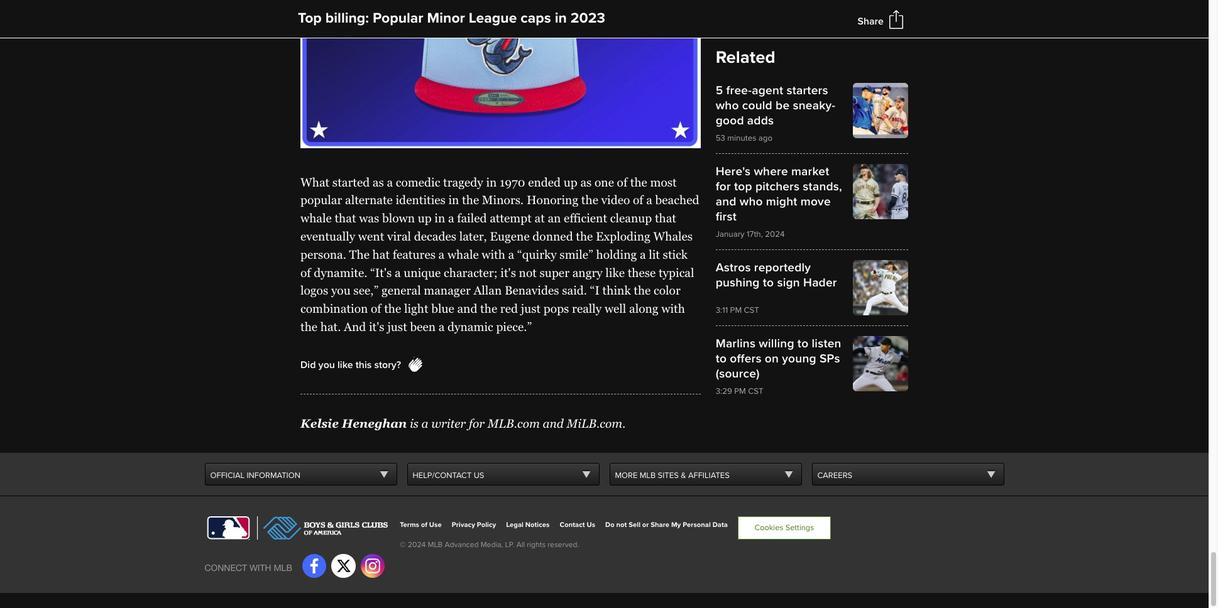 Task type: locate. For each thing, give the bounding box(es) containing it.
who
[[716, 98, 739, 113], [740, 194, 763, 209]]

in
[[555, 9, 567, 27], [486, 175, 497, 189], [449, 193, 459, 207], [435, 211, 445, 225]]

pm inside astros reportedly pushing to sign hader element
[[730, 306, 742, 316]]

(source)
[[716, 367, 760, 382]]

0 horizontal spatial not
[[519, 266, 537, 280]]

0 vertical spatial pm
[[730, 306, 742, 316]]

0 horizontal spatial 2024
[[408, 541, 426, 550]]

of up cleanup
[[633, 193, 643, 207]]

0 vertical spatial it's
[[501, 266, 516, 280]]

to left offers
[[716, 351, 727, 367]]

one
[[595, 175, 614, 189]]

to left 'sign'
[[763, 275, 774, 290]]

that up whales
[[655, 211, 676, 225]]

top
[[298, 9, 322, 27]]

you
[[331, 284, 351, 298], [318, 359, 335, 371]]

holding
[[596, 248, 637, 261]]

1 horizontal spatial that
[[655, 211, 676, 225]]

cst down (source)
[[748, 387, 764, 397]]

who inside "5 free-agent starters who could be sneaky- good adds 53 minutes ago"
[[716, 98, 739, 113]]

the left hat.
[[300, 320, 318, 334]]

official
[[210, 471, 245, 481]]

and inside what started as a comedic tragedy in 1970 ended up as one of the most popular alternate identities in the minors. honoring the video of a beached whale that was blown up in a failed attempt at an efficient cleanup that eventually went viral decades later, eugene donned the exploding whales persona. the hat features a whale with a "quirky smile" holding a lit stick of dynamite. "it's a unique character; it's not super angry like these typical logos you see," general manager allan benavides said. "i think the color combination of the light blue and the red just pops really well along with the hat. and it's just been a dynamic piece."
[[457, 302, 477, 316]]

settings
[[786, 523, 814, 533]]

like
[[606, 266, 625, 280], [338, 359, 353, 371]]

a
[[387, 175, 393, 189], [646, 193, 652, 207], [448, 211, 454, 225], [439, 248, 445, 261], [508, 248, 514, 261], [640, 248, 646, 261], [395, 266, 401, 280], [439, 320, 445, 334], [422, 417, 428, 431]]

1 vertical spatial mlb
[[428, 541, 443, 550]]

and down 'here's'
[[716, 194, 737, 209]]

0 horizontal spatial for
[[469, 417, 485, 431]]

for
[[716, 179, 731, 194], [469, 417, 485, 431]]

eventually
[[300, 229, 355, 243]]

pm right 3:11
[[730, 306, 742, 316]]

0 vertical spatial you
[[331, 284, 351, 298]]

whale
[[300, 211, 332, 225], [448, 248, 479, 261]]

to left listen
[[798, 336, 809, 351]]

0 horizontal spatial and
[[457, 302, 477, 316]]

young
[[782, 351, 817, 367]]

mlb for connect with mlb
[[274, 564, 292, 574]]

personal
[[683, 521, 711, 529]]

you down dynamite.
[[331, 284, 351, 298]]

0 horizontal spatial just
[[387, 320, 407, 334]]

1 horizontal spatial with
[[482, 248, 505, 261]]

legal notices link
[[506, 521, 550, 529]]

of right one
[[617, 175, 628, 189]]

up up honoring
[[564, 175, 578, 189]]

1 vertical spatial up
[[418, 211, 432, 225]]

the
[[630, 175, 647, 189], [462, 193, 479, 207], [581, 193, 598, 207], [576, 229, 593, 243], [634, 284, 651, 298], [384, 302, 401, 316], [480, 302, 497, 316], [300, 320, 318, 334]]

my
[[671, 521, 681, 529]]

0 horizontal spatial share
[[651, 521, 670, 529]]

0 vertical spatial who
[[716, 98, 739, 113]]

lp.
[[505, 541, 515, 550]]

as up alternate
[[373, 175, 384, 189]]

and up dynamic
[[457, 302, 477, 316]]

super
[[540, 266, 570, 280]]

it's up allan
[[501, 266, 516, 280]]

to inside the astros reportedly pushing to sign hader
[[763, 275, 774, 290]]

of
[[617, 175, 628, 189], [633, 193, 643, 207], [300, 266, 311, 280], [371, 302, 381, 316], [421, 521, 427, 529]]

writer
[[431, 417, 466, 431]]

2 horizontal spatial mlb
[[640, 471, 656, 481]]

color
[[654, 284, 681, 298]]

information
[[247, 471, 300, 481]]

benavides
[[505, 284, 559, 298]]

0 vertical spatial 2024
[[765, 229, 785, 240]]

0 vertical spatial not
[[519, 266, 537, 280]]

a down most
[[646, 193, 652, 207]]

2024 right 17th,
[[765, 229, 785, 240]]

1 vertical spatial and
[[457, 302, 477, 316]]

whale down 'popular'
[[300, 211, 332, 225]]

just
[[521, 302, 541, 316], [387, 320, 407, 334]]

up down identities
[[418, 211, 432, 225]]

0 horizontal spatial with
[[250, 564, 271, 574]]

who left could
[[716, 98, 739, 113]]

an
[[548, 211, 561, 225]]

2024 right "©"
[[408, 541, 426, 550]]

1 horizontal spatial 2024
[[765, 229, 785, 240]]

1 horizontal spatial mlb
[[428, 541, 443, 550]]

the down efficient
[[576, 229, 593, 243]]

in down tragedy
[[449, 193, 459, 207]]

with down eugene
[[482, 248, 505, 261]]

1 vertical spatial like
[[338, 359, 353, 371]]

the up efficient
[[581, 193, 598, 207]]

contact us
[[560, 521, 595, 529]]

it's right and
[[369, 320, 384, 334]]

you right did on the bottom left
[[318, 359, 335, 371]]

0 vertical spatial cst
[[744, 306, 759, 316]]

1 vertical spatial just
[[387, 320, 407, 334]]

do not sell or share my personal data cookies settings
[[605, 521, 814, 533]]

1 vertical spatial it's
[[369, 320, 384, 334]]

as left one
[[580, 175, 592, 189]]

cst inside marlins willing to listen to offers on young sps (source) 3:29 pm cst
[[748, 387, 764, 397]]

just down benavides
[[521, 302, 541, 316]]

mlb
[[640, 471, 656, 481], [428, 541, 443, 550], [274, 564, 292, 574]]

all
[[517, 541, 525, 550]]

instagram image
[[365, 559, 380, 574]]

donned
[[533, 229, 573, 243]]

really
[[572, 302, 602, 316]]

0 vertical spatial whale
[[300, 211, 332, 225]]

astros reportedly pushing to sign hader element
[[716, 260, 908, 316]]

beached
[[655, 193, 699, 207]]

just left been
[[387, 320, 407, 334]]

of up the logos
[[300, 266, 311, 280]]

with down color
[[662, 302, 685, 316]]

cst right 3:11
[[744, 306, 759, 316]]

1 horizontal spatial like
[[606, 266, 625, 280]]

market
[[791, 164, 830, 179]]

policy
[[477, 521, 496, 529]]

1 horizontal spatial as
[[580, 175, 592, 189]]

logos
[[300, 284, 328, 298]]

share
[[858, 15, 884, 28], [651, 521, 670, 529]]

0 horizontal spatial who
[[716, 98, 739, 113]]

for inside here's where market for top pitchers stands, and who might move first january 17th, 2024
[[716, 179, 731, 194]]

1 horizontal spatial whale
[[448, 248, 479, 261]]

1 horizontal spatial just
[[521, 302, 541, 316]]

and
[[716, 194, 737, 209], [457, 302, 477, 316], [543, 417, 564, 431]]

like left this
[[338, 359, 353, 371]]

marlins willing to listen to offers on young sps (source) element
[[716, 336, 908, 397]]

0 vertical spatial like
[[606, 266, 625, 280]]

and inside here's where market for top pitchers stands, and who might move first january 17th, 2024
[[716, 194, 737, 209]]

1 as from the left
[[373, 175, 384, 189]]

2 horizontal spatial and
[[716, 194, 737, 209]]

not inside what started as a comedic tragedy in 1970 ended up as one of the most popular alternate identities in the minors. honoring the video of a beached whale that was blown up in a failed attempt at an efficient cleanup that eventually went viral decades later, eugene donned the exploding whales persona. the hat features a whale with a "quirky smile" holding a lit stick of dynamite. "it's a unique character; it's not super angry like these typical logos you see," general manager allan benavides said. "i think the color combination of the light blue and the red just pops really well along with the hat. and it's just been a dynamic piece."
[[519, 266, 537, 280]]

top billing: popular minor league caps in 2023
[[298, 9, 605, 27]]

0 vertical spatial mlb
[[640, 471, 656, 481]]

2 vertical spatial mlb
[[274, 564, 292, 574]]

character;
[[444, 266, 498, 280]]

share inside do not sell or share my personal data cookies settings
[[651, 521, 670, 529]]

went
[[358, 229, 384, 243]]

top
[[734, 179, 752, 194]]

privacy policy link
[[452, 521, 496, 529]]

1 vertical spatial pm
[[734, 387, 746, 397]]

whales
[[653, 229, 693, 243]]

that left was
[[335, 211, 356, 225]]

1 horizontal spatial for
[[716, 179, 731, 194]]

2 horizontal spatial with
[[662, 302, 685, 316]]

"quirky
[[517, 248, 557, 261]]

connect
[[205, 564, 247, 574]]

for right writer
[[469, 417, 485, 431]]

alternate
[[345, 193, 393, 207]]

whale up "character;"
[[448, 248, 479, 261]]

0 horizontal spatial that
[[335, 211, 356, 225]]

"it's
[[370, 266, 392, 280]]

a down blue
[[439, 320, 445, 334]]

here's where market for top pitchers stands, and who might move first january 17th, 2024
[[716, 164, 842, 240]]

who right first
[[740, 194, 763, 209]]

0 horizontal spatial mlb
[[274, 564, 292, 574]]

5 free-agent starters who could be sneaky-good adds element
[[716, 83, 908, 143]]

a left the lit
[[640, 248, 646, 261]]

1970
[[500, 175, 525, 189]]

1 horizontal spatial and
[[543, 417, 564, 431]]

mlb left facebook image in the bottom of the page
[[274, 564, 292, 574]]

1 vertical spatial cst
[[748, 387, 764, 397]]

decades
[[414, 229, 456, 243]]

official information button
[[205, 463, 397, 486]]

0 horizontal spatial whale
[[300, 211, 332, 225]]

not up benavides
[[519, 266, 537, 280]]

more mlb sites & affiliates
[[615, 471, 730, 481]]

1 horizontal spatial who
[[740, 194, 763, 209]]

2 vertical spatial and
[[543, 417, 564, 431]]

0 horizontal spatial as
[[373, 175, 384, 189]]

astros reportedly pushing to sign hader
[[716, 260, 837, 290]]

for left top
[[716, 179, 731, 194]]

kelsie
[[300, 417, 339, 431]]

failed
[[457, 211, 487, 225]]

a down decades
[[439, 248, 445, 261]]

cst inside astros reportedly pushing to sign hader element
[[744, 306, 759, 316]]

with right connect on the bottom
[[250, 564, 271, 574]]

1 horizontal spatial up
[[564, 175, 578, 189]]

pm right 3:29
[[734, 387, 746, 397]]

1 vertical spatial not
[[616, 521, 627, 529]]

to
[[763, 275, 774, 290], [798, 336, 809, 351], [716, 351, 727, 367]]

and right mlb.com
[[543, 417, 564, 431]]

1 vertical spatial who
[[740, 194, 763, 209]]

what started as a comedic tragedy in 1970 ended up as one of the most popular alternate identities in the minors. honoring the video of a beached whale that was blown up in a failed attempt at an efficient cleanup that eventually went viral decades later, eugene donned the exploding whales persona. the hat features a whale with a "quirky smile" holding a lit stick of dynamite. "it's a unique character; it's not super angry like these typical logos you see," general manager allan benavides said. "i think the color combination of the light blue and the red just pops really well along with the hat. and it's just been a dynamic piece."
[[300, 175, 699, 334]]

blown
[[382, 211, 415, 225]]

here's where market for top pitchers stands, and who might move first element
[[716, 164, 908, 240]]

0 vertical spatial for
[[716, 179, 731, 194]]

0 vertical spatial just
[[521, 302, 541, 316]]

cookies settings button
[[738, 517, 831, 540]]

0 horizontal spatial to
[[716, 351, 727, 367]]

1 horizontal spatial not
[[616, 521, 627, 529]]

pm
[[730, 306, 742, 316], [734, 387, 746, 397]]

mlb left sites
[[640, 471, 656, 481]]

cst
[[744, 306, 759, 316], [748, 387, 764, 397]]

mlb.com
[[488, 417, 540, 431]]

1 horizontal spatial share
[[858, 15, 884, 28]]

0 vertical spatial and
[[716, 194, 737, 209]]

sell
[[629, 521, 641, 529]]

1 vertical spatial share
[[651, 521, 670, 529]]

ago
[[759, 133, 773, 143]]

2024
[[765, 229, 785, 240], [408, 541, 426, 550]]

1 vertical spatial 2024
[[408, 541, 426, 550]]

reportedly
[[754, 260, 811, 275]]

like down holding
[[606, 266, 625, 280]]

0 vertical spatial share
[[858, 15, 884, 28]]

1 horizontal spatial to
[[763, 275, 774, 290]]

not right do on the bottom
[[616, 521, 627, 529]]

blue
[[431, 302, 454, 316]]

mlb down use
[[428, 541, 443, 550]]

what
[[300, 175, 330, 189]]



Task type: vqa. For each thing, say whether or not it's contained in the screenshot.
HELP/CONTACT US popup button
yes



Task type: describe. For each thing, give the bounding box(es) containing it.
rights
[[527, 541, 546, 550]]

53
[[716, 133, 725, 143]]

more mlb sites & affiliates button
[[609, 463, 802, 486]]

minutes
[[728, 133, 757, 143]]

a left failed
[[448, 211, 454, 225]]

in left 1970
[[486, 175, 497, 189]]

milb.com.
[[567, 417, 626, 431]]

a up alternate
[[387, 175, 393, 189]]

the down general
[[384, 302, 401, 316]]

cookies
[[755, 523, 784, 533]]

1 horizontal spatial it's
[[501, 266, 516, 280]]

persona.
[[300, 248, 346, 261]]

popular
[[300, 193, 342, 207]]

features
[[393, 248, 436, 261]]

share button
[[858, 15, 884, 28]]

x image
[[336, 559, 351, 574]]

of left use
[[421, 521, 427, 529]]

you inside what started as a comedic tragedy in 1970 ended up as one of the most popular alternate identities in the minors. honoring the video of a beached whale that was blown up in a failed attempt at an efficient cleanup that eventually went viral decades later, eugene donned the exploding whales persona. the hat features a whale with a "quirky smile" holding a lit stick of dynamite. "it's a unique character; it's not super angry like these typical logos you see," general manager allan benavides said. "i think the color combination of the light blue and the red just pops really well along with the hat. and it's just been a dynamic piece."
[[331, 284, 351, 298]]

contact us link
[[560, 521, 595, 529]]

related
[[716, 47, 776, 68]]

mlb for © 2024 mlb advanced media, lp. all rights reserved.
[[428, 541, 443, 550]]

attempt
[[490, 211, 532, 225]]

terms of use link
[[400, 521, 442, 529]]

willing
[[759, 336, 794, 351]]

privacy policy
[[452, 521, 496, 529]]

unique
[[404, 266, 441, 280]]

use
[[429, 521, 442, 529]]

kelsie heneghan is a writer for mlb.com and milb.com.
[[300, 417, 626, 431]]

where
[[754, 164, 788, 179]]

a right "it's
[[395, 266, 401, 280]]

identities
[[396, 193, 446, 207]]

first
[[716, 209, 737, 224]]

efficient
[[564, 211, 607, 225]]

17th,
[[747, 229, 763, 240]]

dynamite.
[[314, 266, 367, 280]]

"i
[[590, 284, 600, 298]]

in right caps on the left of the page
[[555, 9, 567, 27]]

at
[[535, 211, 545, 225]]

2 vertical spatial with
[[250, 564, 271, 574]]

starters
[[787, 83, 828, 98]]

privacy
[[452, 521, 475, 529]]

lit
[[649, 248, 660, 261]]

most
[[650, 175, 677, 189]]

piece."
[[496, 320, 532, 334]]

&
[[681, 471, 686, 481]]

legal
[[506, 521, 524, 529]]

did
[[300, 359, 316, 371]]

did you like this story?
[[300, 359, 401, 371]]

sneaky-
[[793, 98, 836, 113]]

be
[[776, 98, 790, 113]]

0 vertical spatial with
[[482, 248, 505, 261]]

5
[[716, 83, 723, 98]]

the down these
[[634, 284, 651, 298]]

cleanup
[[610, 211, 652, 225]]

pm inside marlins willing to listen to offers on young sps (source) 3:29 pm cst
[[734, 387, 746, 397]]

honoring
[[527, 193, 578, 207]]

combination
[[300, 302, 368, 316]]

a right is
[[422, 417, 428, 431]]

affiliates
[[688, 471, 730, 481]]

0 horizontal spatial up
[[418, 211, 432, 225]]

eugene
[[490, 229, 530, 243]]

2023
[[571, 9, 605, 27]]

dynamic
[[448, 320, 493, 334]]

video
[[601, 193, 630, 207]]

smile"
[[560, 248, 593, 261]]

help/contact
[[413, 471, 472, 481]]

facebook image
[[307, 559, 322, 574]]

do not sell or share my personal data link
[[605, 521, 728, 529]]

might
[[766, 194, 798, 209]]

january
[[716, 229, 745, 240]]

1 vertical spatial whale
[[448, 248, 479, 261]]

2 horizontal spatial to
[[798, 336, 809, 351]]

manager
[[424, 284, 471, 298]]

3:29
[[716, 387, 732, 397]]

pops
[[544, 302, 569, 316]]

official information
[[210, 471, 300, 481]]

who inside here's where market for top pitchers stands, and who might move first january 17th, 2024
[[740, 194, 763, 209]]

think
[[603, 284, 631, 298]]

or
[[642, 521, 649, 529]]

1 vertical spatial for
[[469, 417, 485, 431]]

these
[[628, 266, 656, 280]]

0 horizontal spatial it's
[[369, 320, 384, 334]]

marlins
[[716, 336, 756, 351]]

2024 inside here's where market for top pitchers stands, and who might move first january 17th, 2024
[[765, 229, 785, 240]]

a down eugene
[[508, 248, 514, 261]]

contact
[[560, 521, 585, 529]]

careers
[[818, 471, 853, 481]]

general
[[382, 284, 421, 298]]

not inside do not sell or share my personal data cookies settings
[[616, 521, 627, 529]]

mlb inside dropdown button
[[640, 471, 656, 481]]

story?
[[374, 359, 401, 371]]

1 vertical spatial you
[[318, 359, 335, 371]]

popular
[[373, 9, 423, 27]]

0 horizontal spatial like
[[338, 359, 353, 371]]

3:11 pm cst
[[716, 306, 759, 316]]

light
[[404, 302, 428, 316]]

2 that from the left
[[655, 211, 676, 225]]

the down allan
[[480, 302, 497, 316]]

offers
[[730, 351, 762, 367]]

sign
[[777, 275, 800, 290]]

move
[[801, 194, 831, 209]]

and
[[344, 320, 366, 334]]

minors.
[[482, 193, 524, 207]]

adds
[[747, 113, 774, 128]]

and for writer
[[543, 417, 564, 431]]

1 that from the left
[[335, 211, 356, 225]]

1 vertical spatial with
[[662, 302, 685, 316]]

the up failed
[[462, 193, 479, 207]]

us
[[474, 471, 484, 481]]

0 vertical spatial up
[[564, 175, 578, 189]]

in up decades
[[435, 211, 445, 225]]

of down see,"
[[371, 302, 381, 316]]

minor
[[427, 9, 465, 27]]

see,"
[[354, 284, 379, 298]]

pitchers
[[756, 179, 800, 194]]

allan
[[474, 284, 502, 298]]

like inside what started as a comedic tragedy in 1970 ended up as one of the most popular alternate identities in the minors. honoring the video of a beached whale that was blown up in a failed attempt at an efficient cleanup that eventually went viral decades later, eugene donned the exploding whales persona. the hat features a whale with a "quirky smile" holding a lit stick of dynamite. "it's a unique character; it's not super angry like these typical logos you see," general manager allan benavides said. "i think the color combination of the light blue and the red just pops really well along with the hat. and it's just been a dynamic piece."
[[606, 266, 625, 280]]

started
[[332, 175, 370, 189]]

and for top
[[716, 194, 737, 209]]

mlb.com image
[[205, 517, 252, 540]]

the left most
[[630, 175, 647, 189]]

boys and girls club of america image
[[257, 517, 388, 540]]

2 as from the left
[[580, 175, 592, 189]]

legal notices
[[506, 521, 550, 529]]



